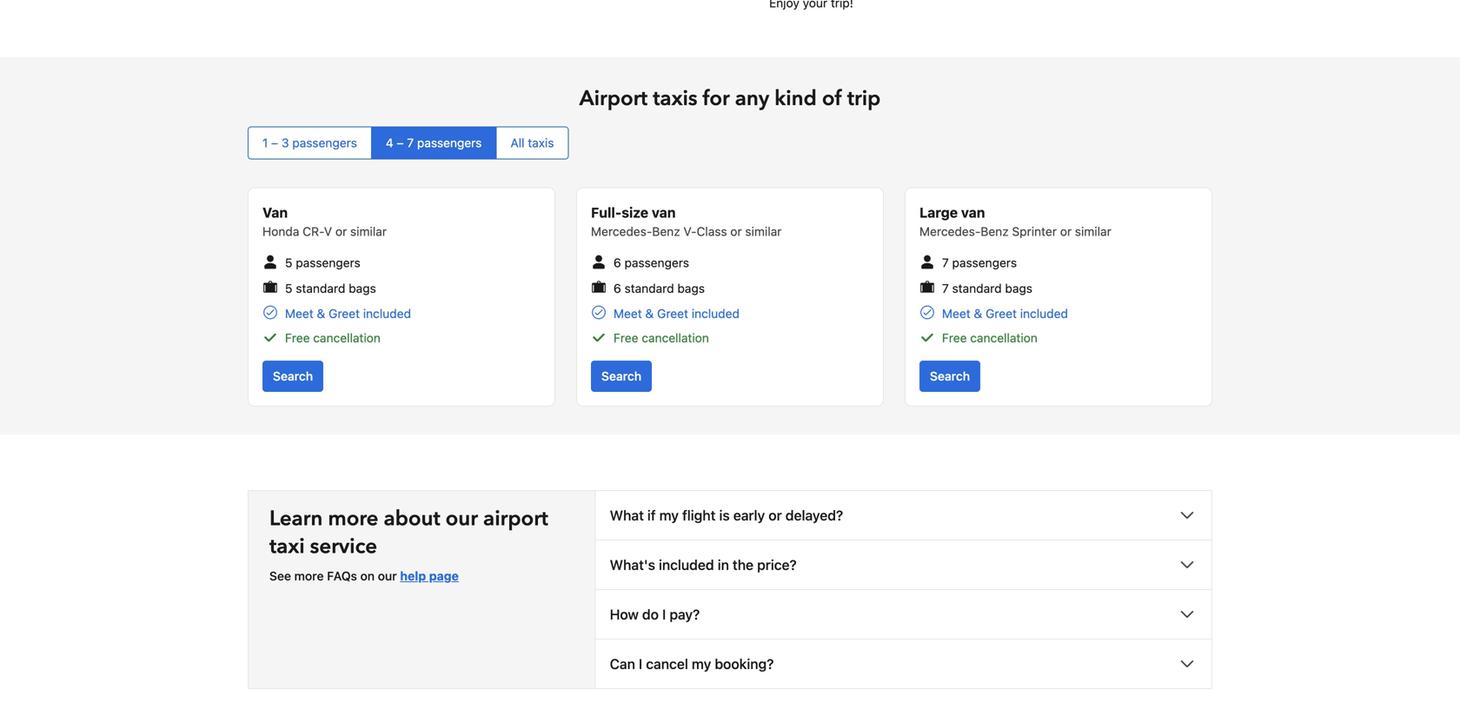 Task type: vqa. For each thing, say whether or not it's contained in the screenshot.


Task type: locate. For each thing, give the bounding box(es) containing it.
7
[[407, 136, 414, 150], [942, 256, 949, 270], [942, 281, 949, 295]]

taxis
[[653, 84, 698, 113], [528, 136, 554, 150]]

cancellation down 7 standard bags
[[971, 331, 1038, 345]]

5 down honda
[[285, 256, 293, 270]]

bags down the 5 passengers
[[349, 281, 376, 295]]

1 standard from the left
[[296, 281, 346, 295]]

0 horizontal spatial meet & greet included
[[285, 307, 411, 321]]

0 horizontal spatial more
[[294, 569, 324, 584]]

honda
[[263, 224, 299, 239]]

3 cancellation from the left
[[971, 331, 1038, 345]]

5
[[285, 256, 293, 270], [285, 281, 293, 295]]

or inside van honda cr-v or similar
[[336, 224, 347, 239]]

2 horizontal spatial cancellation
[[971, 331, 1038, 345]]

for
[[703, 84, 730, 113]]

size
[[622, 204, 649, 221]]

0 horizontal spatial taxis
[[528, 136, 554, 150]]

page
[[429, 569, 459, 584]]

6 down 6 passengers
[[614, 281, 621, 295]]

1 vertical spatial 6
[[614, 281, 621, 295]]

2 horizontal spatial greet
[[986, 307, 1017, 321]]

bags down 7 passengers at the top of the page
[[1006, 281, 1033, 295]]

2 mercedes- from the left
[[920, 224, 981, 239]]

& for mercedes-
[[974, 307, 983, 321]]

& down 5 standard bags
[[317, 307, 325, 321]]

van right the large
[[962, 204, 986, 221]]

i inside can i cancel my booking? dropdown button
[[639, 656, 643, 673]]

bags down 6 passengers
[[678, 281, 705, 295]]

meet & greet included for van
[[614, 307, 740, 321]]

search
[[273, 369, 313, 384], [602, 369, 642, 384], [930, 369, 970, 384]]

included down 6 standard bags at the top left of the page
[[692, 307, 740, 321]]

faqs
[[327, 569, 357, 584]]

3 free from the left
[[942, 331, 967, 345]]

can i cancel my booking?
[[610, 656, 774, 673]]

0 horizontal spatial bags
[[349, 281, 376, 295]]

2 benz from the left
[[981, 224, 1009, 239]]

0 vertical spatial our
[[446, 505, 478, 534]]

0 horizontal spatial my
[[660, 507, 679, 524]]

1 horizontal spatial similar
[[746, 224, 782, 239]]

standard down the 5 passengers
[[296, 281, 346, 295]]

what
[[610, 507, 644, 524]]

2 greet from the left
[[657, 307, 689, 321]]

free down 7 standard bags
[[942, 331, 967, 345]]

2 bags from the left
[[678, 281, 705, 295]]

more right see at the left of page
[[294, 569, 324, 584]]

2 6 from the top
[[614, 281, 621, 295]]

2 horizontal spatial meet
[[942, 307, 971, 321]]

bags for mercedes-
[[1006, 281, 1033, 295]]

3 bags from the left
[[1006, 281, 1033, 295]]

6 for 6 passengers
[[614, 256, 621, 270]]

what's
[[610, 557, 656, 574]]

i right can
[[639, 656, 643, 673]]

– right 1
[[271, 136, 278, 150]]

sprinter
[[1012, 224, 1057, 239]]

3 meet from the left
[[942, 307, 971, 321]]

search button for cr-
[[263, 361, 324, 392]]

included
[[363, 307, 411, 321], [692, 307, 740, 321], [1021, 307, 1069, 321], [659, 557, 714, 574]]

bags
[[349, 281, 376, 295], [678, 281, 705, 295], [1006, 281, 1033, 295]]

1 search from the left
[[273, 369, 313, 384]]

van right size
[[652, 204, 676, 221]]

2 & from the left
[[646, 307, 654, 321]]

about
[[384, 505, 441, 534]]

& down 7 standard bags
[[974, 307, 983, 321]]

on
[[360, 569, 375, 584]]

–
[[271, 136, 278, 150], [397, 136, 404, 150]]

2 meet & greet included from the left
[[614, 307, 740, 321]]

2 free cancellation from the left
[[614, 331, 709, 345]]

0 vertical spatial more
[[328, 505, 379, 534]]

passengers up 7 standard bags
[[953, 256, 1017, 270]]

6 up 6 standard bags at the top left of the page
[[614, 256, 621, 270]]

0 horizontal spatial similar
[[350, 224, 387, 239]]

7 up 7 standard bags
[[942, 256, 949, 270]]

0 vertical spatial 7
[[407, 136, 414, 150]]

standard for mercedes-
[[953, 281, 1002, 295]]

2 horizontal spatial &
[[974, 307, 983, 321]]

1 meet from the left
[[285, 307, 314, 321]]

more
[[328, 505, 379, 534], [294, 569, 324, 584]]

1 free from the left
[[285, 331, 310, 345]]

1 free cancellation from the left
[[285, 331, 381, 345]]

included left in at the bottom of the page
[[659, 557, 714, 574]]

see
[[270, 569, 291, 584]]

our right about
[[446, 505, 478, 534]]

0 horizontal spatial –
[[271, 136, 278, 150]]

3 similar from the left
[[1075, 224, 1112, 239]]

meet down 7 standard bags
[[942, 307, 971, 321]]

large
[[920, 204, 958, 221]]

passengers right 4
[[417, 136, 482, 150]]

1 horizontal spatial search button
[[591, 361, 652, 392]]

1 vertical spatial 5
[[285, 281, 293, 295]]

how do i pay? button
[[596, 590, 1212, 639]]

2 similar from the left
[[746, 224, 782, 239]]

1 van from the left
[[652, 204, 676, 221]]

i right "do"
[[663, 607, 666, 623]]

7 for 7 standard bags
[[942, 281, 949, 295]]

meet & greet included down 6 standard bags at the top left of the page
[[614, 307, 740, 321]]

van inside large van mercedes-benz sprinter or similar
[[962, 204, 986, 221]]

1 search button from the left
[[263, 361, 324, 392]]

2 standard from the left
[[625, 281, 674, 295]]

greet down 6 standard bags at the top left of the page
[[657, 307, 689, 321]]

6
[[614, 256, 621, 270], [614, 281, 621, 295]]

1 horizontal spatial standard
[[625, 281, 674, 295]]

or inside large van mercedes-benz sprinter or similar
[[1061, 224, 1072, 239]]

2 – from the left
[[397, 136, 404, 150]]

included for cr-
[[363, 307, 411, 321]]

2 horizontal spatial similar
[[1075, 224, 1112, 239]]

2 horizontal spatial search button
[[920, 361, 981, 392]]

& down 6 standard bags at the top left of the page
[[646, 307, 654, 321]]

or right class
[[731, 224, 742, 239]]

meet & greet included down 5 standard bags
[[285, 307, 411, 321]]

free cancellation down 6 standard bags at the top left of the page
[[614, 331, 709, 345]]

1 horizontal spatial my
[[692, 656, 711, 673]]

or inside full-size van mercedes-benz v-class or similar
[[731, 224, 742, 239]]

0 horizontal spatial free
[[285, 331, 310, 345]]

7 standard bags
[[942, 281, 1033, 295]]

2 search button from the left
[[591, 361, 652, 392]]

0 horizontal spatial meet
[[285, 307, 314, 321]]

free cancellation down 5 standard bags
[[285, 331, 381, 345]]

meet for mercedes-
[[942, 307, 971, 321]]

3 search from the left
[[930, 369, 970, 384]]

0 horizontal spatial benz
[[652, 224, 681, 239]]

benz left the v-
[[652, 224, 681, 239]]

early
[[734, 507, 765, 524]]

1 vertical spatial taxis
[[528, 136, 554, 150]]

2 meet from the left
[[614, 307, 642, 321]]

or right sprinter
[[1061, 224, 1072, 239]]

learn more about our airport taxi service see more faqs on our help page
[[270, 505, 548, 584]]

our right on
[[378, 569, 397, 584]]

full-size van mercedes-benz v-class or similar
[[591, 204, 782, 239]]

meet & greet included
[[285, 307, 411, 321], [614, 307, 740, 321], [942, 307, 1069, 321]]

1 horizontal spatial i
[[663, 607, 666, 623]]

2 5 from the top
[[285, 281, 293, 295]]

any
[[735, 84, 770, 113]]

benz inside large van mercedes-benz sprinter or similar
[[981, 224, 1009, 239]]

1 greet from the left
[[329, 307, 360, 321]]

mercedes- down the large
[[920, 224, 981, 239]]

price?
[[757, 557, 797, 574]]

taxis for airport
[[653, 84, 698, 113]]

1 horizontal spatial search
[[602, 369, 642, 384]]

5 down the 5 passengers
[[285, 281, 293, 295]]

van
[[652, 204, 676, 221], [962, 204, 986, 221]]

1 horizontal spatial greet
[[657, 307, 689, 321]]

0 horizontal spatial mercedes-
[[591, 224, 652, 239]]

mercedes- inside large van mercedes-benz sprinter or similar
[[920, 224, 981, 239]]

benz up 7 passengers at the top of the page
[[981, 224, 1009, 239]]

4 – 7 passengers
[[386, 136, 482, 150]]

1 horizontal spatial our
[[446, 505, 478, 534]]

1 horizontal spatial meet & greet included
[[614, 307, 740, 321]]

mercedes- down size
[[591, 224, 652, 239]]

meet down 5 standard bags
[[285, 307, 314, 321]]

0 horizontal spatial search
[[273, 369, 313, 384]]

cancellation for cr-
[[313, 331, 381, 345]]

0 horizontal spatial search button
[[263, 361, 324, 392]]

3 & from the left
[[974, 307, 983, 321]]

7 passengers
[[942, 256, 1017, 270]]

benz
[[652, 224, 681, 239], [981, 224, 1009, 239]]

1 horizontal spatial bags
[[678, 281, 705, 295]]

meet down 6 standard bags at the top left of the page
[[614, 307, 642, 321]]

mercedes-
[[591, 224, 652, 239], [920, 224, 981, 239]]

what if my flight is early or delayed? button
[[596, 491, 1212, 540]]

1 horizontal spatial –
[[397, 136, 404, 150]]

search button
[[263, 361, 324, 392], [591, 361, 652, 392], [920, 361, 981, 392]]

free cancellation
[[285, 331, 381, 345], [614, 331, 709, 345], [942, 331, 1038, 345]]

3 greet from the left
[[986, 307, 1017, 321]]

greet down 5 standard bags
[[329, 307, 360, 321]]

1 6 from the top
[[614, 256, 621, 270]]

taxis inside sort results by element
[[528, 136, 554, 150]]

0 horizontal spatial &
[[317, 307, 325, 321]]

2 cancellation from the left
[[642, 331, 709, 345]]

2 horizontal spatial search
[[930, 369, 970, 384]]

cancellation down 5 standard bags
[[313, 331, 381, 345]]

my right cancel
[[692, 656, 711, 673]]

0 vertical spatial 6
[[614, 256, 621, 270]]

1 vertical spatial i
[[639, 656, 643, 673]]

6 passengers
[[614, 256, 690, 270]]

1 horizontal spatial free cancellation
[[614, 331, 709, 345]]

1 cancellation from the left
[[313, 331, 381, 345]]

1 horizontal spatial cancellation
[[642, 331, 709, 345]]

7 down 7 passengers at the top of the page
[[942, 281, 949, 295]]

0 vertical spatial my
[[660, 507, 679, 524]]

0 vertical spatial taxis
[[653, 84, 698, 113]]

my
[[660, 507, 679, 524], [692, 656, 711, 673]]

1 mercedes- from the left
[[591, 224, 652, 239]]

included inside dropdown button
[[659, 557, 714, 574]]

greet for cr-
[[329, 307, 360, 321]]

free cancellation down 7 standard bags
[[942, 331, 1038, 345]]

free
[[285, 331, 310, 345], [614, 331, 639, 345], [942, 331, 967, 345]]

– right 4
[[397, 136, 404, 150]]

my inside dropdown button
[[692, 656, 711, 673]]

3 standard from the left
[[953, 281, 1002, 295]]

0 vertical spatial 5
[[285, 256, 293, 270]]

6 standard bags
[[614, 281, 705, 295]]

1 vertical spatial more
[[294, 569, 324, 584]]

similar right v
[[350, 224, 387, 239]]

passengers for large van
[[953, 256, 1017, 270]]

& for van
[[646, 307, 654, 321]]

1 similar from the left
[[350, 224, 387, 239]]

meet & greet included down 7 standard bags
[[942, 307, 1069, 321]]

van
[[263, 204, 288, 221]]

search button for mercedes-
[[920, 361, 981, 392]]

2 search from the left
[[602, 369, 642, 384]]

cancellation down 6 standard bags at the top left of the page
[[642, 331, 709, 345]]

standard for van
[[625, 281, 674, 295]]

1 horizontal spatial benz
[[981, 224, 1009, 239]]

3 meet & greet included from the left
[[942, 307, 1069, 321]]

meet
[[285, 307, 314, 321], [614, 307, 642, 321], [942, 307, 971, 321]]

7 right 4
[[407, 136, 414, 150]]

2 horizontal spatial standard
[[953, 281, 1002, 295]]

2 vertical spatial 7
[[942, 281, 949, 295]]

2 horizontal spatial free cancellation
[[942, 331, 1038, 345]]

1 meet & greet included from the left
[[285, 307, 411, 321]]

included down 5 standard bags
[[363, 307, 411, 321]]

1 – from the left
[[271, 136, 278, 150]]

2 horizontal spatial meet & greet included
[[942, 307, 1069, 321]]

or
[[336, 224, 347, 239], [731, 224, 742, 239], [1061, 224, 1072, 239], [769, 507, 782, 524]]

2 horizontal spatial free
[[942, 331, 967, 345]]

0 horizontal spatial free cancellation
[[285, 331, 381, 345]]

taxis right 'all'
[[528, 136, 554, 150]]

1 horizontal spatial free
[[614, 331, 639, 345]]

standard down 7 passengers at the top of the page
[[953, 281, 1002, 295]]

or right early in the bottom of the page
[[769, 507, 782, 524]]

mercedes- inside full-size van mercedes-benz v-class or similar
[[591, 224, 652, 239]]

included down 7 standard bags
[[1021, 307, 1069, 321]]

standard down 6 passengers
[[625, 281, 674, 295]]

0 horizontal spatial standard
[[296, 281, 346, 295]]

1 vertical spatial my
[[692, 656, 711, 673]]

i inside how do i pay? dropdown button
[[663, 607, 666, 623]]

greet down 7 standard bags
[[986, 307, 1017, 321]]

our
[[446, 505, 478, 534], [378, 569, 397, 584]]

passengers up 5 standard bags
[[296, 256, 361, 270]]

2 free from the left
[[614, 331, 639, 345]]

delayed?
[[786, 507, 844, 524]]

5 for 5 standard bags
[[285, 281, 293, 295]]

1 5 from the top
[[285, 256, 293, 270]]

2 van from the left
[[962, 204, 986, 221]]

1 horizontal spatial van
[[962, 204, 986, 221]]

0 vertical spatial i
[[663, 607, 666, 623]]

search for mercedes-
[[930, 369, 970, 384]]

1 benz from the left
[[652, 224, 681, 239]]

passengers up 6 standard bags at the top left of the page
[[625, 256, 690, 270]]

more right learn
[[328, 505, 379, 534]]

2 horizontal spatial bags
[[1006, 281, 1033, 295]]

1 vertical spatial 7
[[942, 256, 949, 270]]

taxis left the for
[[653, 84, 698, 113]]

class
[[697, 224, 727, 239]]

1 horizontal spatial taxis
[[653, 84, 698, 113]]

0 horizontal spatial i
[[639, 656, 643, 673]]

greet
[[329, 307, 360, 321], [657, 307, 689, 321], [986, 307, 1017, 321]]

i
[[663, 607, 666, 623], [639, 656, 643, 673]]

0 horizontal spatial van
[[652, 204, 676, 221]]

free cancellation for van
[[614, 331, 709, 345]]

1
[[263, 136, 268, 150]]

3 free cancellation from the left
[[942, 331, 1038, 345]]

0 horizontal spatial greet
[[329, 307, 360, 321]]

1 horizontal spatial mercedes-
[[920, 224, 981, 239]]

1 bags from the left
[[349, 281, 376, 295]]

0 horizontal spatial cancellation
[[313, 331, 381, 345]]

if
[[648, 507, 656, 524]]

1 horizontal spatial &
[[646, 307, 654, 321]]

1 vertical spatial our
[[378, 569, 397, 584]]

1 horizontal spatial more
[[328, 505, 379, 534]]

or right v
[[336, 224, 347, 239]]

passengers right 3
[[292, 136, 357, 150]]

learn
[[270, 505, 323, 534]]

free down 6 standard bags at the top left of the page
[[614, 331, 639, 345]]

similar right class
[[746, 224, 782, 239]]

5 standard bags
[[285, 281, 376, 295]]

cancellation
[[313, 331, 381, 345], [642, 331, 709, 345], [971, 331, 1038, 345]]

1 & from the left
[[317, 307, 325, 321]]

&
[[317, 307, 325, 321], [646, 307, 654, 321], [974, 307, 983, 321]]

can
[[610, 656, 635, 673]]

similar
[[350, 224, 387, 239], [746, 224, 782, 239], [1075, 224, 1112, 239]]

meet for van
[[614, 307, 642, 321]]

3 search button from the left
[[920, 361, 981, 392]]

1 horizontal spatial meet
[[614, 307, 642, 321]]

my right the if
[[660, 507, 679, 524]]

similar inside van honda cr-v or similar
[[350, 224, 387, 239]]

free down 5 standard bags
[[285, 331, 310, 345]]

similar right sprinter
[[1075, 224, 1112, 239]]

passengers
[[292, 136, 357, 150], [417, 136, 482, 150], [296, 256, 361, 270], [625, 256, 690, 270], [953, 256, 1017, 270]]

greet for mercedes-
[[986, 307, 1017, 321]]

van honda cr-v or similar
[[263, 204, 387, 239]]

meet & greet included for mercedes-
[[942, 307, 1069, 321]]

standard
[[296, 281, 346, 295], [625, 281, 674, 295], [953, 281, 1002, 295]]



Task type: describe. For each thing, give the bounding box(es) containing it.
free for cr-
[[285, 331, 310, 345]]

how
[[610, 607, 639, 623]]

do
[[642, 607, 659, 623]]

free cancellation for mercedes-
[[942, 331, 1038, 345]]

included for van
[[692, 307, 740, 321]]

& for cr-
[[317, 307, 325, 321]]

what's included in the price? button
[[596, 541, 1212, 590]]

large van mercedes-benz sprinter or similar
[[920, 204, 1112, 239]]

how do i pay?
[[610, 607, 700, 623]]

all taxis
[[511, 136, 554, 150]]

v
[[324, 224, 332, 239]]

taxi
[[270, 533, 305, 561]]

pay?
[[670, 607, 700, 623]]

airport taxis for any kind of trip
[[580, 84, 881, 113]]

in
[[718, 557, 729, 574]]

included for mercedes-
[[1021, 307, 1069, 321]]

cr-
[[303, 224, 324, 239]]

my inside dropdown button
[[660, 507, 679, 524]]

passengers for van
[[296, 256, 361, 270]]

of
[[822, 84, 842, 113]]

all
[[511, 136, 525, 150]]

1 – 3 passengers
[[263, 136, 357, 150]]

what's included in the price?
[[610, 557, 797, 574]]

can i cancel my booking? button
[[596, 640, 1212, 689]]

free for van
[[614, 331, 639, 345]]

cancellation for van
[[642, 331, 709, 345]]

booking?
[[715, 656, 774, 673]]

search for van
[[602, 369, 642, 384]]

greet for van
[[657, 307, 689, 321]]

similar inside full-size van mercedes-benz v-class or similar
[[746, 224, 782, 239]]

standard for cr-
[[296, 281, 346, 295]]

meet for cr-
[[285, 307, 314, 321]]

van inside full-size van mercedes-benz v-class or similar
[[652, 204, 676, 221]]

0 horizontal spatial our
[[378, 569, 397, 584]]

cancel
[[646, 656, 689, 673]]

– for 7
[[397, 136, 404, 150]]

trip
[[848, 84, 881, 113]]

7 for 7 passengers
[[942, 256, 949, 270]]

cancellation for mercedes-
[[971, 331, 1038, 345]]

service
[[310, 533, 377, 561]]

4
[[386, 136, 394, 150]]

sort results by element
[[248, 126, 1213, 160]]

meet & greet included for cr-
[[285, 307, 411, 321]]

6 for 6 standard bags
[[614, 281, 621, 295]]

passengers for full-size van
[[625, 256, 690, 270]]

help page link
[[400, 569, 459, 584]]

7 inside sort results by element
[[407, 136, 414, 150]]

benz inside full-size van mercedes-benz v-class or similar
[[652, 224, 681, 239]]

free cancellation for cr-
[[285, 331, 381, 345]]

similar inside large van mercedes-benz sprinter or similar
[[1075, 224, 1112, 239]]

– for 3
[[271, 136, 278, 150]]

3
[[282, 136, 289, 150]]

what if my flight is early or delayed?
[[610, 507, 844, 524]]

taxis for all
[[528, 136, 554, 150]]

search button for van
[[591, 361, 652, 392]]

kind
[[775, 84, 817, 113]]

5 for 5 passengers
[[285, 256, 293, 270]]

full-
[[591, 204, 622, 221]]

is
[[719, 507, 730, 524]]

help
[[400, 569, 426, 584]]

airport
[[580, 84, 648, 113]]

search for cr-
[[273, 369, 313, 384]]

free for mercedes-
[[942, 331, 967, 345]]

flight
[[683, 507, 716, 524]]

bags for cr-
[[349, 281, 376, 295]]

v-
[[684, 224, 697, 239]]

or inside dropdown button
[[769, 507, 782, 524]]

bags for van
[[678, 281, 705, 295]]

airport
[[483, 505, 548, 534]]

the
[[733, 557, 754, 574]]

5 passengers
[[285, 256, 361, 270]]



